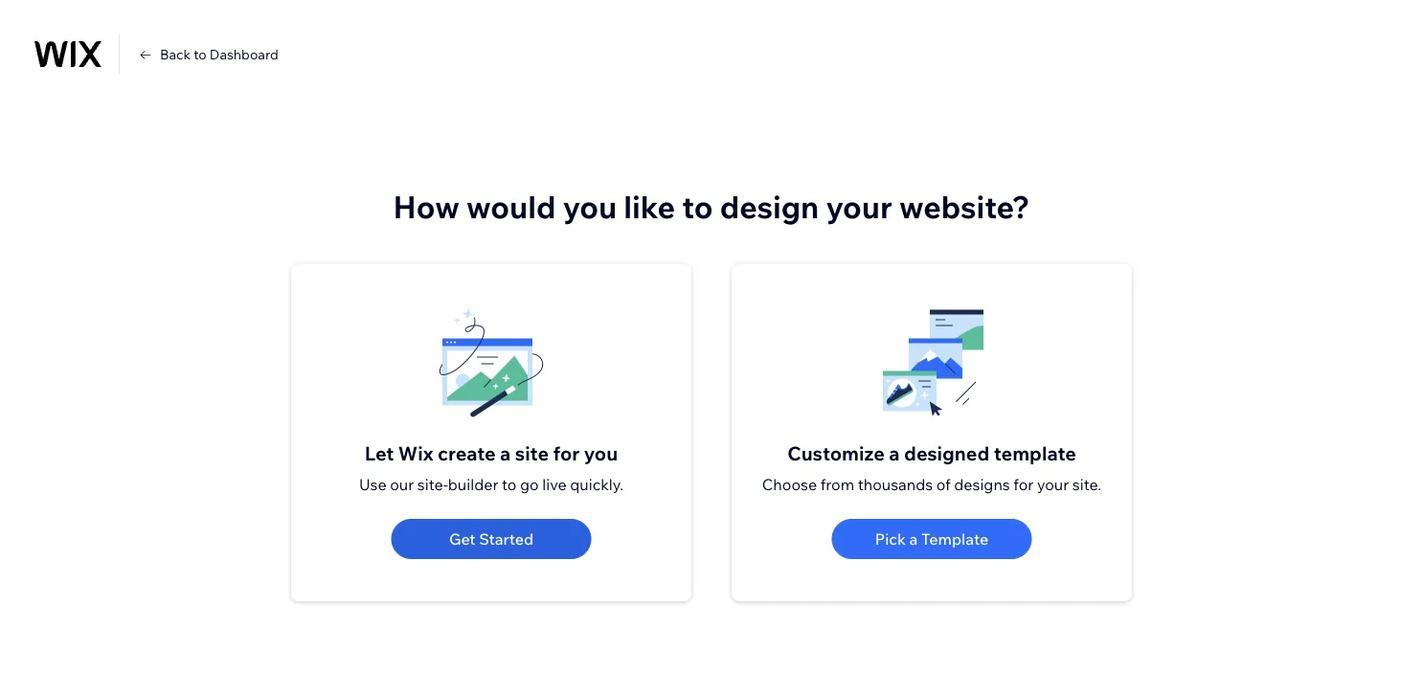 Task type: vqa. For each thing, say whether or not it's contained in the screenshot.
I related to I acknowledge that I've read Wix's Privacy Policy
no



Task type: locate. For each thing, give the bounding box(es) containing it.
0 vertical spatial your
[[826, 187, 893, 226]]

site
[[515, 441, 549, 465]]

0 horizontal spatial your
[[826, 187, 893, 226]]

create
[[438, 441, 496, 465]]

a up thousands
[[890, 441, 900, 465]]

to for how would you like to design your website?
[[682, 187, 713, 226]]

a right pick
[[910, 530, 918, 549]]

a
[[500, 441, 511, 465], [890, 441, 900, 465], [910, 530, 918, 549]]

1 vertical spatial for
[[1014, 475, 1034, 494]]

from
[[821, 475, 855, 494]]

1 horizontal spatial to
[[502, 475, 517, 494]]

your
[[826, 187, 893, 226], [1038, 475, 1070, 494]]

1 horizontal spatial for
[[1014, 475, 1034, 494]]

0 vertical spatial to
[[194, 46, 207, 63]]

choose
[[763, 475, 817, 494]]

to right like
[[682, 187, 713, 226]]

of
[[937, 475, 951, 494]]

your left the site.
[[1038, 475, 1070, 494]]

quickly.
[[570, 475, 624, 494]]

go
[[520, 475, 539, 494]]

designs
[[955, 475, 1011, 494]]

you
[[563, 187, 617, 226], [584, 441, 618, 465]]

get started
[[449, 530, 534, 549]]

to
[[194, 46, 207, 63], [682, 187, 713, 226], [502, 475, 517, 494]]

2 horizontal spatial to
[[682, 187, 713, 226]]

to left go
[[502, 475, 517, 494]]

wix
[[398, 441, 434, 465]]

2 horizontal spatial a
[[910, 530, 918, 549]]

how would you like to design your website?
[[393, 187, 1030, 226]]

choose from thousands of designs for your site.
[[763, 475, 1102, 494]]

started
[[479, 530, 534, 549]]

a left site
[[500, 441, 511, 465]]

use
[[359, 475, 387, 494]]

back
[[160, 46, 191, 63]]

use our site-builder to go live quickly.
[[359, 475, 624, 494]]

for down template
[[1014, 475, 1034, 494]]

pick
[[876, 530, 906, 549]]

1 vertical spatial to
[[682, 187, 713, 226]]

like
[[624, 187, 676, 226]]

0 horizontal spatial for
[[553, 441, 580, 465]]

a inside button
[[910, 530, 918, 549]]

back to dashboard button
[[137, 46, 279, 63]]

1 vertical spatial your
[[1038, 475, 1070, 494]]

you up quickly.
[[584, 441, 618, 465]]

you left like
[[563, 187, 617, 226]]

customize
[[788, 441, 885, 465]]

1 horizontal spatial your
[[1038, 475, 1070, 494]]

for
[[553, 441, 580, 465], [1014, 475, 1034, 494]]

1 horizontal spatial a
[[890, 441, 900, 465]]

for up live
[[553, 441, 580, 465]]

0 vertical spatial for
[[553, 441, 580, 465]]

2 vertical spatial to
[[502, 475, 517, 494]]

1 vertical spatial you
[[584, 441, 618, 465]]

0 horizontal spatial to
[[194, 46, 207, 63]]

for for site
[[553, 441, 580, 465]]

pick a template button
[[832, 519, 1032, 560]]

0 horizontal spatial a
[[500, 441, 511, 465]]

to right back
[[194, 46, 207, 63]]

your right the design
[[826, 187, 893, 226]]



Task type: describe. For each thing, give the bounding box(es) containing it.
your for website?
[[826, 187, 893, 226]]

our
[[390, 475, 414, 494]]

template
[[994, 441, 1077, 465]]

website?
[[900, 187, 1030, 226]]

site.
[[1073, 475, 1102, 494]]

would
[[467, 187, 556, 226]]

0 vertical spatial you
[[563, 187, 617, 226]]

live
[[543, 475, 567, 494]]

builder
[[448, 475, 499, 494]]

for for designs
[[1014, 475, 1034, 494]]

your for site.
[[1038, 475, 1070, 494]]

get started button
[[391, 519, 592, 560]]

designed
[[905, 441, 990, 465]]

a for customize
[[890, 441, 900, 465]]

design
[[720, 187, 820, 226]]

pick a template
[[876, 530, 989, 549]]

customize a designed template
[[788, 441, 1077, 465]]

site-
[[418, 475, 448, 494]]

to inside button
[[194, 46, 207, 63]]

template
[[922, 530, 989, 549]]

to for use our site-builder to go live quickly.
[[502, 475, 517, 494]]

a for pick
[[910, 530, 918, 549]]

get
[[449, 530, 476, 549]]

thousands
[[858, 475, 933, 494]]

back to dashboard
[[160, 46, 279, 63]]

dashboard
[[210, 46, 279, 63]]

how
[[393, 187, 460, 226]]

let
[[365, 441, 394, 465]]

let wix create a site for you
[[365, 441, 618, 465]]



